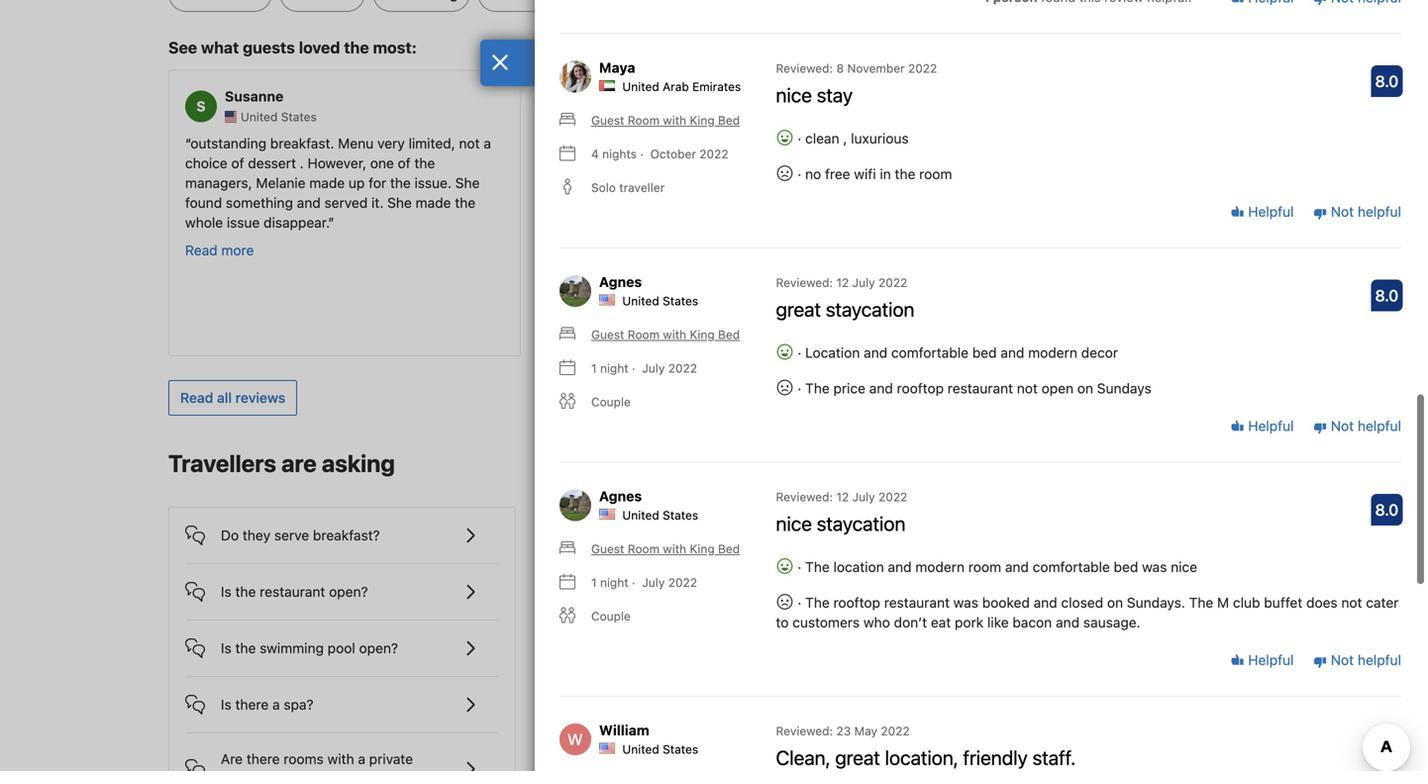 Task type: vqa. For each thing, say whether or not it's contained in the screenshot.
Do they serve breakfast?
yes



Task type: describe. For each thing, give the bounding box(es) containing it.
rooftop inside 'hotel was in a great location and was very clean. had a table at the rooftop bar on friday evening and our server was very friendly and provided excellent service. ate breakfast at heirloom kitchen on saturday morning. menu was limited but the...'
[[1040, 155, 1087, 171]]

0 horizontal spatial location
[[834, 559, 885, 576]]

1 vertical spatial modern
[[916, 559, 965, 576]]

rooms?
[[743, 697, 790, 713]]

arab
[[663, 80, 689, 93]]

clean, great location, friendly staff.
[[776, 746, 1076, 770]]

helpful for nice staycation
[[1245, 653, 1295, 669]]

is the swimming pool open? button
[[185, 621, 499, 661]]

was down we
[[824, 155, 849, 171]]

with inside are there rooms with a private bathroom?
[[328, 752, 354, 768]]

wifi
[[855, 166, 877, 182]]

the left m
[[1190, 595, 1214, 611]]

are there rooms with a balcony? button
[[557, 565, 870, 604]]

see availability button
[[1137, 448, 1258, 484]]

bed for nice staycation
[[718, 542, 740, 556]]

1 night · july 2022 for nice staycation
[[592, 576, 698, 590]]

excellent
[[922, 195, 979, 211]]

· the price and rooftop restaurant not open on sundays
[[794, 380, 1152, 397]]

breakfast inside "" heirloom farmhouse kitchen was amazing we ate breakfast lunch and dinner there staff was amazing and the view was beautiful overlooking the pool area"
[[578, 155, 638, 171]]

nice for nice staycation
[[776, 512, 812, 535]]

still looking?
[[1025, 594, 1144, 617]]

was down the dinner
[[696, 175, 721, 191]]

helpful for nice staycation
[[1358, 653, 1402, 669]]

helpful button for nice stay
[[1231, 202, 1295, 222]]

0 horizontal spatial amazing
[[554, 175, 608, 191]]

booked
[[983, 595, 1030, 611]]

and up view
[[680, 155, 704, 171]]

what's the pet policy? button
[[557, 508, 870, 548]]

reviewed: 23 may 2022
[[776, 725, 910, 739]]

price
[[834, 380, 866, 397]]

hotel
[[929, 135, 963, 152]]

had
[[922, 155, 949, 171]]

agnes for nice staycation
[[599, 488, 642, 505]]

and up the bacon
[[1034, 595, 1058, 611]]

and inside " outstanding breakfast.  menu very limited, not a choice of dessert . however, one of the managers, melanie made up for the issue. she found something and served it. she made the whole issue disappear.
[[297, 195, 321, 211]]

choice
[[185, 155, 228, 171]]

0 horizontal spatial friendly
[[964, 746, 1028, 770]]

decor
[[1082, 345, 1119, 361]]

guest for nice stay
[[592, 113, 625, 127]]

a up our on the right top
[[952, 155, 960, 171]]

club
[[1234, 595, 1261, 611]]

very inside " outstanding breakfast.  menu very limited, not a choice of dessert . however, one of the managers, melanie made up for the issue. she found something and served it. she made the whole issue disappear.
[[378, 135, 405, 152]]

not for nice staycation
[[1332, 653, 1355, 669]]

area
[[610, 195, 638, 211]]

guest for nice staycation
[[592, 542, 625, 556]]

is the swimming pool open?
[[221, 641, 398, 657]]

but
[[922, 234, 944, 251]]

does
[[1307, 595, 1338, 611]]

kitchen
[[694, 135, 740, 152]]

helpful button for great staycation
[[1231, 417, 1295, 437]]

read all reviews button
[[168, 381, 297, 416]]

see for see availability
[[1149, 457, 1174, 474]]

william
[[599, 723, 650, 739]]

1 horizontal spatial very
[[1048, 175, 1075, 191]]

farmhouse
[[622, 135, 690, 152]]

are for are there rooms with a balcony?
[[592, 584, 614, 601]]

a inside are there rooms with a private bathroom?
[[358, 752, 366, 768]]

guest room with king bed link for nice stay
[[560, 111, 740, 129]]

is there a spa?
[[221, 697, 314, 713]]

helpful button for nice staycation
[[1231, 651, 1295, 671]]

and up booked
[[1006, 559, 1029, 576]]

1 vertical spatial great
[[776, 298, 821, 321]]

kitchen
[[922, 215, 971, 231]]

· for ·
[[794, 595, 806, 611]]

1 vertical spatial policy?
[[703, 754, 748, 770]]

not for open
[[1017, 380, 1038, 397]]

this is a carousel with rotating slides. it displays featured reviews of the property. use next and previous buttons to navigate. region
[[153, 62, 1274, 365]]

read more
[[185, 242, 254, 259]]

0 horizontal spatial room
[[920, 166, 953, 182]]

to
[[776, 615, 789, 631]]

see for see what guests loved the most:
[[168, 38, 197, 57]]

reviewed: for nice stay
[[776, 61, 833, 75]]

not helpful button for nice staycation
[[1314, 651, 1402, 671]]

emirates
[[693, 80, 741, 93]]

· for · the location and modern room and comfortable bed was nice
[[798, 559, 802, 576]]

4 nights · october 2022
[[592, 147, 729, 161]]

reviewed: 12 july 2022 for nice
[[776, 490, 908, 504]]

1 for great staycation
[[592, 361, 597, 375]]

there for is there a spa?
[[235, 697, 269, 713]]

see availability
[[1149, 457, 1247, 474]]

is for is there a spa?
[[221, 697, 232, 713]]

evening
[[1178, 155, 1228, 171]]

not helpful for nice staycation
[[1328, 653, 1402, 669]]

closed
[[1062, 595, 1104, 611]]

not for great staycation
[[1332, 418, 1355, 435]]

not for nice stay
[[1332, 204, 1355, 220]]

friday
[[1135, 155, 1174, 171]]

1 horizontal spatial room
[[969, 559, 1002, 576]]

helpful for great staycation
[[1358, 418, 1402, 435]]

availability
[[1177, 457, 1247, 474]]

room for nice staycation
[[628, 542, 660, 556]]

table
[[964, 155, 995, 171]]

was left limited
[[1155, 215, 1180, 231]]

up
[[349, 175, 365, 191]]

pool inside button
[[328, 641, 356, 657]]

1 horizontal spatial rooftop
[[897, 380, 944, 397]]

1 horizontal spatial great
[[836, 746, 881, 770]]

october
[[651, 147, 696, 161]]

no
[[806, 166, 822, 182]]

not inside the rooftop restaurant was booked and closed on sundays. the m club buffet does not cater to customers who don't eat pork like bacon and sausage.
[[1342, 595, 1363, 611]]

read more button
[[185, 241, 254, 261]]

heirloom inside 'hotel was in a great location and was very clean. had a table at the rooftop bar on friday evening and our server was very friendly and provided excellent service. ate breakfast at heirloom kitchen on saturday morning. menu was limited but the...'
[[1142, 195, 1200, 211]]

nice for nice stay
[[776, 83, 812, 106]]

and up "don't"
[[888, 559, 912, 576]]

is for is the swimming pool open?
[[221, 641, 232, 657]]

was up the friday on the top of the page
[[1141, 135, 1166, 152]]

and up the friday on the top of the page
[[1113, 135, 1137, 152]]

served
[[325, 195, 368, 211]]

menu inside " outstanding breakfast.  menu very limited, not a choice of dessert . however, one of the managers, melanie made up for the issue. she found something and served it. she made the whole issue disappear.
[[338, 135, 374, 152]]

great staycation
[[776, 298, 915, 321]]

there for are there rooms with a private bathroom?
[[247, 752, 280, 768]]

" heirloom farmhouse kitchen was amazing we ate breakfast lunch and dinner there staff was amazing and the view was beautiful overlooking the pool area
[[554, 135, 859, 211]]

8.0 for nice staycation
[[1376, 501, 1399, 520]]

pet
[[665, 528, 686, 544]]

8.0 for great staycation
[[1376, 286, 1399, 305]]

guest for great staycation
[[592, 328, 625, 342]]

0 vertical spatial she
[[456, 175, 480, 191]]

guest room with king bed for great staycation
[[592, 328, 740, 342]]

buffet
[[1265, 595, 1303, 611]]

do they serve breakfast?
[[221, 528, 380, 544]]

0 vertical spatial open?
[[329, 584, 368, 601]]

staycation for great staycation
[[826, 298, 915, 321]]

· clean , luxurious
[[794, 130, 909, 146]]

m
[[1218, 595, 1230, 611]]

0 vertical spatial amazing
[[773, 135, 827, 152]]

12 for nice
[[837, 490, 849, 504]]

a left 'balcony?'
[[729, 584, 737, 601]]

the down nice staycation
[[806, 559, 830, 576]]

1 vertical spatial open?
[[359, 641, 398, 657]]

heirloom inside "" heirloom farmhouse kitchen was amazing we ate breakfast lunch and dinner there staff was amazing and the view was beautiful overlooking the pool area"
[[560, 135, 618, 152]]

and up · the price and rooftop restaurant not open on sundays
[[1001, 345, 1025, 361]]

see what guests loved the most:
[[168, 38, 417, 57]]

the inside 'hotel was in a great location and was very clean. had a table at the rooftop bar on friday evening and our server was very friendly and provided excellent service. ate breakfast at heirloom kitchen on saturday morning. menu was limited but the...'
[[1015, 155, 1036, 171]]

rooms for balcony?
[[655, 584, 695, 601]]

most:
[[373, 38, 417, 57]]

· for · clean , luxurious
[[798, 130, 802, 146]]

a left spa?
[[273, 697, 280, 713]]

united states image
[[594, 111, 605, 123]]

staycation for nice staycation
[[817, 512, 906, 535]]

0 vertical spatial policy?
[[690, 528, 735, 544]]

traveller
[[620, 181, 665, 195]]

,
[[844, 130, 848, 146]]

breakfast?
[[313, 528, 380, 544]]

helpful for great staycation
[[1245, 418, 1295, 435]]

reviews
[[236, 390, 286, 406]]

king for great staycation
[[690, 328, 715, 342]]

on right bar
[[1115, 155, 1131, 171]]

night for great staycation
[[600, 361, 629, 375]]

what's the wi-fi policy?
[[592, 754, 748, 770]]

1 vertical spatial comfortable
[[1033, 559, 1111, 576]]

0 horizontal spatial bed
[[973, 345, 997, 361]]

and down closed
[[1056, 615, 1080, 631]]

the left 'price' on the right of page
[[806, 380, 830, 397]]

couple for nice
[[592, 610, 631, 624]]

found
[[185, 195, 222, 211]]

one
[[370, 155, 394, 171]]

· no free wifi in the room
[[794, 166, 953, 182]]

the rooftop restaurant was booked and closed on sundays. the m club buffet does not cater to customers who don't eat pork like bacon and sausage.
[[776, 595, 1400, 631]]

2 horizontal spatial very
[[1169, 135, 1197, 152]]

asking
[[322, 450, 395, 478]]

travellers are asking
[[168, 450, 395, 478]]

what's for what's the pet policy?
[[592, 528, 637, 544]]

and down had
[[922, 175, 946, 191]]

0 horizontal spatial comfortable
[[892, 345, 969, 361]]

guest room with king bed link for nice staycation
[[560, 540, 740, 558]]

1 horizontal spatial modern
[[1029, 345, 1078, 361]]

smoking
[[685, 697, 739, 713]]

was up the dinner
[[744, 135, 769, 152]]

whole
[[185, 215, 223, 231]]

1 of from the left
[[231, 155, 244, 171]]

t
[[565, 98, 574, 114]]

managers,
[[185, 175, 252, 191]]

nice stay
[[776, 83, 853, 106]]

0 horizontal spatial "
[[328, 215, 334, 231]]

what's the wi-fi policy? button
[[557, 734, 870, 772]]

friendly inside 'hotel was in a great location and was very clean. had a table at the rooftop bar on friday evening and our server was very friendly and provided excellent service. ate breakfast at heirloom kitchen on saturday morning. menu was limited but the...'
[[1079, 175, 1127, 191]]

restaurant down · location and comfortable bed and modern decor
[[948, 380, 1014, 397]]

hotel was in a great location and was very clean. had a table at the rooftop bar on friday evening and our server was very friendly and provided excellent service. ate breakfast at heirloom kitchen on saturday morning. menu was limited but the...
[[922, 135, 1239, 251]]

· for · no free wifi in the room
[[798, 166, 802, 182]]

" outstanding breakfast.  menu very limited, not a choice of dessert . however, one of the managers, melanie made up for the issue. she found something and served it. she made the whole issue disappear.
[[185, 135, 491, 231]]

is the restaurant open? button
[[185, 565, 499, 604]]

was up ate
[[1019, 175, 1044, 191]]

are there rooms with a private bathroom?
[[221, 752, 413, 772]]

provided
[[1158, 175, 1214, 191]]

are there rooms with a balcony?
[[592, 584, 798, 601]]

there for are there rooms with a balcony?
[[618, 584, 651, 601]]

morning.
[[1055, 215, 1112, 231]]

travellers
[[168, 450, 276, 478]]

room for nice stay
[[628, 113, 660, 127]]

the up customers
[[806, 595, 830, 611]]

.
[[300, 155, 304, 171]]

are for are there rooms with a private bathroom?
[[221, 752, 243, 768]]

limited
[[1184, 215, 1226, 231]]

our
[[950, 175, 971, 191]]

1 horizontal spatial made
[[416, 195, 451, 211]]

customers
[[793, 615, 860, 631]]



Task type: locate. For each thing, give the bounding box(es) containing it.
november
[[848, 61, 905, 75]]

2 horizontal spatial not
[[1342, 595, 1363, 611]]

2 8.0 from the top
[[1376, 286, 1399, 305]]

0 vertical spatial at
[[999, 155, 1012, 171]]

2 vertical spatial not
[[1342, 595, 1363, 611]]

3 helpful button from the top
[[1231, 651, 1295, 671]]

lunch
[[642, 155, 676, 171]]

2 helpful button from the top
[[1231, 417, 1295, 437]]

3 guest room with king bed link from the top
[[560, 540, 740, 558]]

0 vertical spatial king
[[690, 113, 715, 127]]

rooms inside button
[[655, 584, 695, 601]]

room
[[628, 113, 660, 127], [628, 328, 660, 342], [628, 542, 660, 556]]

restaurant
[[948, 380, 1014, 397], [260, 584, 325, 601], [885, 595, 950, 611]]

3 8.0 from the top
[[1376, 501, 1399, 520]]

0 vertical spatial agnes
[[599, 274, 642, 290]]

was up table
[[967, 135, 992, 152]]

great inside 'hotel was in a great location and was very clean. had a table at the rooftop bar on friday evening and our server was very friendly and provided excellent service. ate breakfast at heirloom kitchen on saturday morning. menu was limited but the...'
[[1022, 135, 1055, 152]]

amazing down ate
[[554, 175, 608, 191]]

1 vertical spatial see
[[1149, 457, 1174, 474]]

"
[[328, 215, 334, 231], [978, 234, 984, 251]]

not
[[1332, 204, 1355, 220], [1332, 418, 1355, 435], [1332, 653, 1355, 669]]

3 room from the top
[[628, 542, 660, 556]]

guest room with king bed link for great staycation
[[560, 326, 740, 344]]

on up sausage.
[[1108, 595, 1124, 611]]

restaurant for is the restaurant open?
[[260, 584, 325, 601]]

united states
[[241, 110, 317, 124], [609, 110, 685, 124], [623, 294, 699, 308], [623, 509, 699, 522], [623, 743, 699, 757]]

on right open
[[1078, 380, 1094, 397]]

bed up looking?
[[1114, 559, 1139, 576]]

are inside are there rooms with a private bathroom?
[[221, 752, 243, 768]]

are there rooms with a private bathroom? button
[[185, 734, 499, 772]]

read inside this is a carousel with rotating slides. it displays featured reviews of the property. use next and previous buttons to navigate. region
[[185, 242, 218, 259]]

2 vertical spatial are
[[221, 752, 243, 768]]

in inside 'hotel was in a great location and was very clean. had a table at the rooftop bar on friday evening and our server was very friendly and provided excellent service. ate breakfast at heirloom kitchen on saturday morning. menu was limited but the...'
[[995, 135, 1007, 152]]

2 king from the top
[[690, 328, 715, 342]]

0 vertical spatial rooftop
[[1040, 155, 1087, 171]]

2 what's from the top
[[592, 754, 637, 770]]

great up ate
[[1022, 135, 1055, 152]]

1 couple from the top
[[592, 395, 631, 409]]

made down "issue."
[[416, 195, 451, 211]]

2 vertical spatial is
[[221, 697, 232, 713]]

1 vertical spatial at
[[1126, 195, 1138, 211]]

bed up · the price and rooftop restaurant not open on sundays
[[973, 345, 997, 361]]

3 guest room with king bed from the top
[[592, 542, 740, 556]]

are up bathroom? on the left of the page
[[221, 752, 243, 768]]

rooms down pet at the bottom of the page
[[655, 584, 695, 601]]

0 horizontal spatial not
[[459, 135, 480, 152]]

and right 'price' on the right of page
[[870, 380, 894, 397]]

luxurious
[[851, 130, 909, 146]]

not helpful button for nice stay
[[1314, 202, 1402, 222]]

" for " outstanding breakfast.  menu very limited, not a choice of dessert . however, one of the managers, melanie made up for the issue. she found something and served it. she made the whole issue disappear.
[[185, 135, 191, 152]]

loved
[[299, 38, 340, 57]]

0 vertical spatial modern
[[1029, 345, 1078, 361]]

4 reviewed: from the top
[[776, 725, 833, 739]]

couple for great
[[592, 395, 631, 409]]

2 guest room with king bed from the top
[[592, 328, 740, 342]]

3 scored 8.0 element from the top
[[1372, 494, 1403, 526]]

we
[[830, 135, 851, 152]]

3 not from the top
[[1332, 653, 1355, 669]]

see left what
[[168, 38, 197, 57]]

fi
[[688, 754, 699, 770]]

3 helpful from the top
[[1245, 653, 1295, 669]]

helpful right limited
[[1245, 204, 1295, 220]]

12 for great
[[837, 276, 849, 290]]

1 horizontal spatial menu
[[1116, 215, 1151, 231]]

nice
[[776, 83, 812, 106], [776, 512, 812, 535], [1171, 559, 1198, 576]]

1 horizontal spatial not
[[1017, 380, 1038, 397]]

guest room with king bed for nice stay
[[592, 113, 740, 127]]

0 horizontal spatial "
[[185, 135, 191, 152]]

and right location in the right top of the page
[[864, 345, 888, 361]]

at down the friday on the top of the page
[[1126, 195, 1138, 211]]

issue.
[[415, 175, 452, 191]]

a up server
[[1010, 135, 1018, 152]]

with for nice stay
[[663, 113, 687, 127]]

a inside " outstanding breakfast.  menu very limited, not a choice of dessert . however, one of the managers, melanie made up for the issue. she found something and served it. she made the whole issue disappear.
[[484, 135, 491, 152]]

1 vertical spatial are
[[592, 697, 614, 713]]

0 vertical spatial not helpful button
[[1314, 202, 1402, 222]]

1 1 night · july 2022 from the top
[[592, 361, 698, 375]]

" inside "" heirloom farmhouse kitchen was amazing we ate breakfast lunch and dinner there staff was amazing and the view was beautiful overlooking the pool area"
[[554, 135, 560, 152]]

1 reviewed: 12 july 2022 from the top
[[776, 276, 908, 290]]

reviewed: for clean, great location, friendly staff.
[[776, 725, 833, 739]]

2 " from the left
[[554, 135, 560, 152]]

1 vertical spatial she
[[388, 195, 412, 211]]

not inside " outstanding breakfast.  menu very limited, not a choice of dessert . however, one of the managers, melanie made up for the issue. she found something and served it. she made the whole issue disappear.
[[459, 135, 480, 152]]

2 of from the left
[[398, 155, 411, 171]]

menu up however,
[[338, 135, 374, 152]]

· for · the price and rooftop restaurant not open on sundays
[[798, 380, 802, 397]]

1 helpful from the top
[[1358, 204, 1402, 220]]

1 1 from the top
[[592, 361, 597, 375]]

1 vertical spatial location
[[834, 559, 885, 576]]

1 vertical spatial guest room with king bed link
[[560, 326, 740, 344]]

0 vertical spatial breakfast
[[578, 155, 638, 171]]

rooftop down · location and comfortable bed and modern decor
[[897, 380, 944, 397]]

· for · location and comfortable bed and modern decor
[[798, 345, 802, 361]]

she
[[456, 175, 480, 191], [388, 195, 412, 211]]

1 helpful from the top
[[1245, 204, 1295, 220]]

2 helpful from the top
[[1358, 418, 1402, 435]]

0 vertical spatial made
[[309, 175, 345, 191]]

1 8.0 from the top
[[1376, 72, 1399, 90]]

1 night · july 2022 for great staycation
[[592, 361, 698, 375]]

0 vertical spatial in
[[995, 135, 1007, 152]]

friendly
[[1079, 175, 1127, 191], [964, 746, 1028, 770]]

heirloom
[[560, 135, 618, 152], [1142, 195, 1200, 211]]

with for nice staycation
[[663, 542, 687, 556]]

open? up is there a spa? button
[[359, 641, 398, 657]]

4 8.0 from the top
[[1376, 735, 1399, 754]]

helpful for nice stay
[[1358, 204, 1402, 220]]

not helpful button for great staycation
[[1314, 417, 1402, 437]]

2 night from the top
[[600, 576, 629, 590]]

0 vertical spatial 12
[[837, 276, 849, 290]]

1 vertical spatial helpful
[[1245, 418, 1295, 435]]

· location and comfortable bed and modern decor
[[794, 345, 1119, 361]]

s
[[197, 98, 206, 114]]

menu
[[338, 135, 374, 152], [1116, 215, 1151, 231]]

night for nice staycation
[[600, 576, 629, 590]]

what's for what's the wi-fi policy?
[[592, 754, 637, 770]]

guest room with king bed for nice staycation
[[592, 542, 740, 556]]

staff
[[789, 155, 820, 171]]

2 not from the top
[[1332, 418, 1355, 435]]

of down outstanding
[[231, 155, 244, 171]]

disappear.
[[264, 215, 328, 231]]

what's left pet at the bottom of the page
[[592, 528, 637, 544]]

0 horizontal spatial made
[[309, 175, 345, 191]]

and down the friday on the top of the page
[[1131, 175, 1154, 191]]

may
[[855, 725, 878, 739]]

king for nice stay
[[690, 113, 715, 127]]

not helpful for nice stay
[[1328, 204, 1402, 220]]

rooms for private
[[284, 752, 324, 768]]

policy? right fi
[[703, 754, 748, 770]]

2 reviewed: from the top
[[776, 276, 833, 290]]

scored 8.0 element for great staycation
[[1372, 280, 1403, 311]]

breakfast inside 'hotel was in a great location and was very clean. had a table at the rooftop bar on friday evening and our server was very friendly and provided excellent service. ate breakfast at heirloom kitchen on saturday morning. menu was limited but the...'
[[1062, 195, 1122, 211]]

2 bed from the top
[[718, 328, 740, 342]]

are inside button
[[592, 584, 614, 601]]

0 horizontal spatial menu
[[338, 135, 374, 152]]

2 12 from the top
[[837, 490, 849, 504]]

1 vertical spatial nice
[[776, 512, 812, 535]]

nice staycation
[[776, 512, 906, 535]]

on up the the...
[[975, 215, 991, 231]]

with for great staycation
[[663, 328, 687, 342]]

1 bed from the top
[[718, 113, 740, 127]]

overlooking
[[785, 175, 859, 191]]

menu right morning.
[[1116, 215, 1151, 231]]

1 vertical spatial helpful button
[[1231, 417, 1295, 437]]

on inside the rooftop restaurant was booked and closed on sundays. the m club buffet does not cater to customers who don't eat pork like bacon and sausage.
[[1108, 595, 1124, 611]]

0 vertical spatial bed
[[718, 113, 740, 127]]

on
[[1115, 155, 1131, 171], [975, 215, 991, 231], [1078, 380, 1094, 397], [1108, 595, 1124, 611]]

see inside button
[[1149, 457, 1174, 474]]

read all reviews
[[180, 390, 286, 406]]

2 vertical spatial nice
[[1171, 559, 1198, 576]]

1 reviewed: from the top
[[776, 61, 833, 75]]

is left swimming
[[221, 641, 232, 657]]

3 not helpful button from the top
[[1314, 651, 1402, 671]]

pool down solo
[[578, 195, 606, 211]]

of
[[231, 155, 244, 171], [398, 155, 411, 171]]

" down service.
[[978, 234, 984, 251]]

and up disappear.
[[297, 195, 321, 211]]

12 up nice staycation
[[837, 490, 849, 504]]

something
[[226, 195, 293, 211]]

friendly left staff.
[[964, 746, 1028, 770]]

reviewed: up clean,
[[776, 725, 833, 739]]

don't
[[894, 615, 928, 631]]

room
[[920, 166, 953, 182], [969, 559, 1002, 576]]

helpful up availability at the right bottom of the page
[[1245, 418, 1295, 435]]

0 horizontal spatial breakfast
[[578, 155, 638, 171]]

wi-
[[665, 754, 688, 770]]

read for read all reviews
[[180, 390, 213, 406]]

1 is from the top
[[221, 584, 232, 601]]

0 vertical spatial room
[[628, 113, 660, 127]]

1 scored 8.0 element from the top
[[1372, 65, 1403, 97]]

2 horizontal spatial great
[[1022, 135, 1055, 152]]

what's down william
[[592, 754, 637, 770]]

there up bathroom? on the left of the page
[[247, 752, 280, 768]]

2 guest from the top
[[592, 328, 625, 342]]

2 not helpful from the top
[[1328, 418, 1402, 435]]

2 1 from the top
[[592, 576, 597, 590]]

nice up 'balcony?'
[[776, 512, 812, 535]]

reviewed: 12 july 2022 for great
[[776, 276, 908, 290]]

bed for nice stay
[[718, 113, 740, 127]]

very
[[378, 135, 405, 152], [1169, 135, 1197, 152], [1048, 175, 1075, 191]]

0 horizontal spatial pool
[[328, 641, 356, 657]]

1 horizontal spatial friendly
[[1079, 175, 1127, 191]]

breakfast up solo
[[578, 155, 638, 171]]

beautiful
[[725, 175, 781, 191]]

location inside 'hotel was in a great location and was very clean. had a table at the rooftop bar on friday evening and our server was very friendly and provided excellent service. ate breakfast at heirloom kitchen on saturday morning. menu was limited but the...'
[[1059, 135, 1109, 152]]

0 vertical spatial not helpful
[[1328, 204, 1402, 220]]

and up area
[[611, 175, 635, 191]]

1 vertical spatial agnes
[[599, 488, 642, 505]]

restaurant for the rooftop restaurant was booked and closed on sundays. the m club buffet does not cater to customers who don't eat pork like bacon and sausage.
[[885, 595, 950, 611]]

read left all
[[180, 390, 213, 406]]

scored 8.0 element for clean, great location, friendly staff.
[[1372, 729, 1403, 760]]

1 guest room with king bed link from the top
[[560, 111, 740, 129]]

stay
[[817, 83, 853, 106]]

july
[[853, 276, 876, 290], [642, 361, 665, 375], [853, 490, 876, 504], [642, 576, 665, 590]]

1 vertical spatial "
[[978, 234, 984, 251]]

she right "issue."
[[456, 175, 480, 191]]

1 vertical spatial not helpful
[[1328, 418, 1402, 435]]

is inside button
[[221, 697, 232, 713]]

1 room from the top
[[628, 113, 660, 127]]

there down what's the pet policy?
[[618, 584, 651, 601]]

bacon
[[1013, 615, 1053, 631]]

comfortable up · the price and rooftop restaurant not open on sundays
[[892, 345, 969, 361]]

see
[[168, 38, 197, 57], [1149, 457, 1174, 474]]

not left open
[[1017, 380, 1038, 397]]

is for is the restaurant open?
[[221, 584, 232, 601]]

agnes for great staycation
[[599, 274, 642, 290]]

1 12 from the top
[[837, 276, 849, 290]]

1 vertical spatial guest room with king bed
[[592, 328, 740, 342]]

bed for great staycation
[[718, 328, 740, 342]]

spa?
[[284, 697, 314, 713]]

0 vertical spatial 1 night · july 2022
[[592, 361, 698, 375]]

1 vertical spatial not
[[1332, 418, 1355, 435]]

heirloom down united states image
[[560, 135, 618, 152]]

2 is from the top
[[221, 641, 232, 657]]

king for nice staycation
[[690, 542, 715, 556]]

3 reviewed: from the top
[[776, 490, 833, 504]]

do they serve breakfast? button
[[185, 508, 499, 548]]

1 agnes from the top
[[599, 274, 642, 290]]

3 is from the top
[[221, 697, 232, 713]]

3 king from the top
[[690, 542, 715, 556]]

1 night from the top
[[600, 361, 629, 375]]

location
[[1059, 135, 1109, 152], [834, 559, 885, 576]]

1 horizontal spatial "
[[978, 234, 984, 251]]

sausage.
[[1084, 615, 1141, 631]]

at up server
[[999, 155, 1012, 171]]

are down what's the pet policy?
[[592, 584, 614, 601]]

was inside the rooftop restaurant was booked and closed on sundays. the m club buffet does not cater to customers who don't eat pork like bacon and sausage.
[[954, 595, 979, 611]]

3 guest from the top
[[592, 542, 625, 556]]

1 vertical spatial heirloom
[[1142, 195, 1200, 211]]

are up william
[[592, 697, 614, 713]]

outstanding
[[191, 135, 267, 152]]

2 agnes from the top
[[599, 488, 642, 505]]

0 vertical spatial night
[[600, 361, 629, 375]]

room for great staycation
[[628, 328, 660, 342]]

1 helpful button from the top
[[1231, 202, 1295, 222]]

8.0 for clean, great location, friendly staff.
[[1376, 735, 1399, 754]]

rooms up bathroom? on the left of the page
[[284, 752, 324, 768]]

2 1 night · july 2022 from the top
[[592, 576, 698, 590]]

staff.
[[1033, 746, 1076, 770]]

1 not helpful from the top
[[1328, 204, 1402, 220]]

read
[[185, 242, 218, 259], [180, 390, 213, 406]]

solo traveller
[[592, 181, 665, 195]]

1 horizontal spatial comfortable
[[1033, 559, 1111, 576]]

1 " from the left
[[185, 135, 191, 152]]

helpful button down club
[[1231, 651, 1295, 671]]

what's the pet policy?
[[592, 528, 735, 544]]

what
[[201, 38, 239, 57]]

united
[[623, 80, 660, 93], [241, 110, 278, 124], [609, 110, 646, 124], [623, 294, 660, 308], [623, 509, 660, 522], [623, 743, 660, 757]]

1 king from the top
[[690, 113, 715, 127]]

night
[[600, 361, 629, 375], [600, 576, 629, 590]]

1 vertical spatial in
[[880, 166, 892, 182]]

are
[[281, 450, 317, 478]]

2 room from the top
[[628, 328, 660, 342]]

2 vertical spatial rooftop
[[834, 595, 881, 611]]

1 vertical spatial 12
[[837, 490, 849, 504]]

0 vertical spatial not
[[459, 135, 480, 152]]

" up ate
[[554, 135, 560, 152]]

0 horizontal spatial rooms
[[284, 752, 324, 768]]

0 vertical spatial helpful
[[1245, 204, 1295, 220]]

reviewed: for great staycation
[[776, 276, 833, 290]]

2 guest room with king bed link from the top
[[560, 326, 740, 344]]

2 couple from the top
[[592, 610, 631, 624]]

very up ate
[[1048, 175, 1075, 191]]

restaurant up swimming
[[260, 584, 325, 601]]

swimming
[[260, 641, 324, 657]]

1 horizontal spatial she
[[456, 175, 480, 191]]

2 vertical spatial helpful button
[[1231, 651, 1295, 671]]

comfortable
[[892, 345, 969, 361], [1033, 559, 1111, 576]]

2 vertical spatial room
[[628, 542, 660, 556]]

reviewed:
[[776, 61, 833, 75], [776, 276, 833, 290], [776, 490, 833, 504], [776, 725, 833, 739]]

0 vertical spatial read
[[185, 242, 218, 259]]

saturday
[[994, 215, 1051, 231]]

is down do
[[221, 584, 232, 601]]

1 vertical spatial king
[[690, 328, 715, 342]]

pool inside "" heirloom farmhouse kitchen was amazing we ate breakfast lunch and dinner there staff was amazing and the view was beautiful overlooking the pool area"
[[578, 195, 606, 211]]

was up the sundays.
[[1143, 559, 1168, 576]]

see left availability at the right bottom of the page
[[1149, 457, 1174, 474]]

8
[[837, 61, 844, 75]]

1 horizontal spatial heirloom
[[1142, 195, 1200, 211]]

there left spa?
[[235, 697, 269, 713]]

however,
[[308, 155, 367, 171]]

not for a
[[459, 135, 480, 152]]

reviewed: 12 july 2022 up great staycation
[[776, 276, 908, 290]]

there inside "" heirloom farmhouse kitchen was amazing we ate breakfast lunch and dinner there staff was amazing and the view was beautiful overlooking the pool area"
[[752, 155, 785, 171]]

" for " heirloom farmhouse kitchen was amazing we ate breakfast lunch and dinner there staff was amazing and the view was beautiful overlooking the pool area
[[554, 135, 560, 152]]

clean.
[[1201, 135, 1239, 152]]

is there a spa? button
[[185, 678, 499, 717]]

service.
[[983, 195, 1033, 211]]

great down may
[[836, 746, 881, 770]]

restaurant inside button
[[260, 584, 325, 601]]

4 scored 8.0 element from the top
[[1372, 729, 1403, 760]]

policy? right pet at the bottom of the page
[[690, 528, 735, 544]]

0 vertical spatial guest room with king bed link
[[560, 111, 740, 129]]

2 vertical spatial not
[[1332, 653, 1355, 669]]

made
[[309, 175, 345, 191], [416, 195, 451, 211]]

friendly down bar
[[1079, 175, 1127, 191]]

2 not helpful button from the top
[[1314, 417, 1402, 437]]

room down the hotel
[[920, 166, 953, 182]]

12 up great staycation
[[837, 276, 849, 290]]

rooms inside are there rooms with a private bathroom?
[[284, 752, 324, 768]]

rooftop up who
[[834, 595, 881, 611]]

the...
[[947, 234, 978, 251]]

breakfast up morning.
[[1062, 195, 1122, 211]]

0 vertical spatial great
[[1022, 135, 1055, 152]]

3 bed from the top
[[718, 542, 740, 556]]

restaurant inside the rooftop restaurant was booked and closed on sundays. the m club buffet does not cater to customers who don't eat pork like bacon and sausage.
[[885, 595, 950, 611]]

are for are there non-smoking rooms?
[[592, 697, 614, 713]]

2 helpful from the top
[[1245, 418, 1295, 435]]

modern up open
[[1029, 345, 1078, 361]]

agnes
[[599, 274, 642, 290], [599, 488, 642, 505]]

a left private
[[358, 752, 366, 768]]

reviewed: for nice staycation
[[776, 490, 833, 504]]

not helpful for great staycation
[[1328, 418, 1402, 435]]

1 guest from the top
[[592, 113, 625, 127]]

reviewed: up nice stay
[[776, 61, 833, 75]]

1 horizontal spatial at
[[1126, 195, 1138, 211]]

rooftop inside the rooftop restaurant was booked and closed on sundays. the m club buffet does not cater to customers who don't eat pork like bacon and sausage.
[[834, 595, 881, 611]]

0 vertical spatial rooms
[[655, 584, 695, 601]]

" down served
[[328, 215, 334, 231]]

eat
[[931, 615, 951, 631]]

0 horizontal spatial of
[[231, 155, 244, 171]]

great up location in the right top of the page
[[776, 298, 821, 321]]

0 vertical spatial location
[[1059, 135, 1109, 152]]

1 for nice staycation
[[592, 576, 597, 590]]

nice up the sundays.
[[1171, 559, 1198, 576]]

0 vertical spatial room
[[920, 166, 953, 182]]

0 vertical spatial helpful button
[[1231, 202, 1295, 222]]

breakfast.
[[270, 135, 334, 152]]

2 vertical spatial guest
[[592, 542, 625, 556]]

0 vertical spatial friendly
[[1079, 175, 1127, 191]]

pork
[[955, 615, 984, 631]]

very up the one
[[378, 135, 405, 152]]

1 vertical spatial night
[[600, 576, 629, 590]]

" inside " outstanding breakfast.  menu very limited, not a choice of dessert . however, one of the managers, melanie made up for the issue. she found something and served it. she made the whole issue disappear.
[[185, 135, 191, 152]]

1 horizontal spatial bed
[[1114, 559, 1139, 576]]

issue
[[227, 215, 260, 231]]

1 vertical spatial rooftop
[[897, 380, 944, 397]]

at
[[999, 155, 1012, 171], [1126, 195, 1138, 211]]

1 vertical spatial read
[[180, 390, 213, 406]]

a right the "limited,"
[[484, 135, 491, 152]]

scored 8.0 element
[[1372, 65, 1403, 97], [1372, 280, 1403, 311], [1372, 494, 1403, 526], [1372, 729, 1403, 760]]

free
[[825, 166, 851, 182]]

0 vertical spatial helpful
[[1358, 204, 1402, 220]]

0 vertical spatial reviewed: 12 july 2022
[[776, 276, 908, 290]]

are there non-smoking rooms?
[[592, 697, 790, 713]]

1 guest room with king bed from the top
[[592, 113, 740, 127]]

close image
[[491, 54, 509, 70]]

0 vertical spatial nice
[[776, 83, 812, 106]]

1 what's from the top
[[592, 528, 637, 544]]

1 horizontal spatial location
[[1059, 135, 1109, 152]]

0 vertical spatial bed
[[973, 345, 997, 361]]

3 not helpful from the top
[[1328, 653, 1402, 669]]

0 vertical spatial what's
[[592, 528, 637, 544]]

solo
[[592, 181, 616, 195]]

helpful for nice stay
[[1245, 204, 1295, 220]]

helpful
[[1358, 204, 1402, 220], [1358, 418, 1402, 435], [1358, 653, 1402, 669]]

with inside button
[[699, 584, 726, 601]]

3 helpful from the top
[[1358, 653, 1402, 669]]

1 vertical spatial made
[[416, 195, 451, 211]]

0 horizontal spatial she
[[388, 195, 412, 211]]

open? up is the swimming pool open? button
[[329, 584, 368, 601]]

1 not helpful button from the top
[[1314, 202, 1402, 222]]

are there non-smoking rooms? button
[[557, 678, 870, 717]]

1 horizontal spatial rooms
[[655, 584, 695, 601]]

room up booked
[[969, 559, 1002, 576]]

read for read more
[[185, 242, 218, 259]]

2 reviewed: 12 july 2022 from the top
[[776, 490, 908, 504]]

8.0 for nice stay
[[1376, 72, 1399, 90]]

0 vertical spatial guest
[[592, 113, 625, 127]]

pool up is there a spa? button
[[328, 641, 356, 657]]

there up william
[[618, 697, 651, 713]]

0 horizontal spatial in
[[880, 166, 892, 182]]

there inside are there rooms with a private bathroom?
[[247, 752, 280, 768]]

cater
[[1367, 595, 1400, 611]]

2 scored 8.0 element from the top
[[1372, 280, 1403, 311]]

1 not from the top
[[1332, 204, 1355, 220]]

1 night · july 2022
[[592, 361, 698, 375], [592, 576, 698, 590]]

1 horizontal spatial of
[[398, 155, 411, 171]]

scored 8.0 element for nice stay
[[1372, 65, 1403, 97]]

amazing up "staff"
[[773, 135, 827, 152]]

sundays.
[[1127, 595, 1186, 611]]

reviewed: up nice staycation
[[776, 490, 833, 504]]

she right it.
[[388, 195, 412, 211]]

open?
[[329, 584, 368, 601], [359, 641, 398, 657]]

there for are there non-smoking rooms?
[[618, 697, 651, 713]]

1 vertical spatial reviewed: 12 july 2022
[[776, 490, 908, 504]]

0 vertical spatial are
[[592, 584, 614, 601]]

still
[[1025, 594, 1061, 617]]

there up beautiful
[[752, 155, 785, 171]]

read down whole at the top of page
[[185, 242, 218, 259]]

was up pork
[[954, 595, 979, 611]]

agnes up what's the pet policy?
[[599, 488, 642, 505]]

bed
[[973, 345, 997, 361], [1114, 559, 1139, 576]]

scored 8.0 element for nice staycation
[[1372, 494, 1403, 526]]

united states image
[[225, 111, 237, 123]]

menu inside 'hotel was in a great location and was very clean. had a table at the rooftop bar on friday evening and our server was very friendly and provided excellent service. ate breakfast at heirloom kitchen on saturday morning. menu was limited but the...'
[[1116, 215, 1151, 231]]

1 horizontal spatial in
[[995, 135, 1007, 152]]



